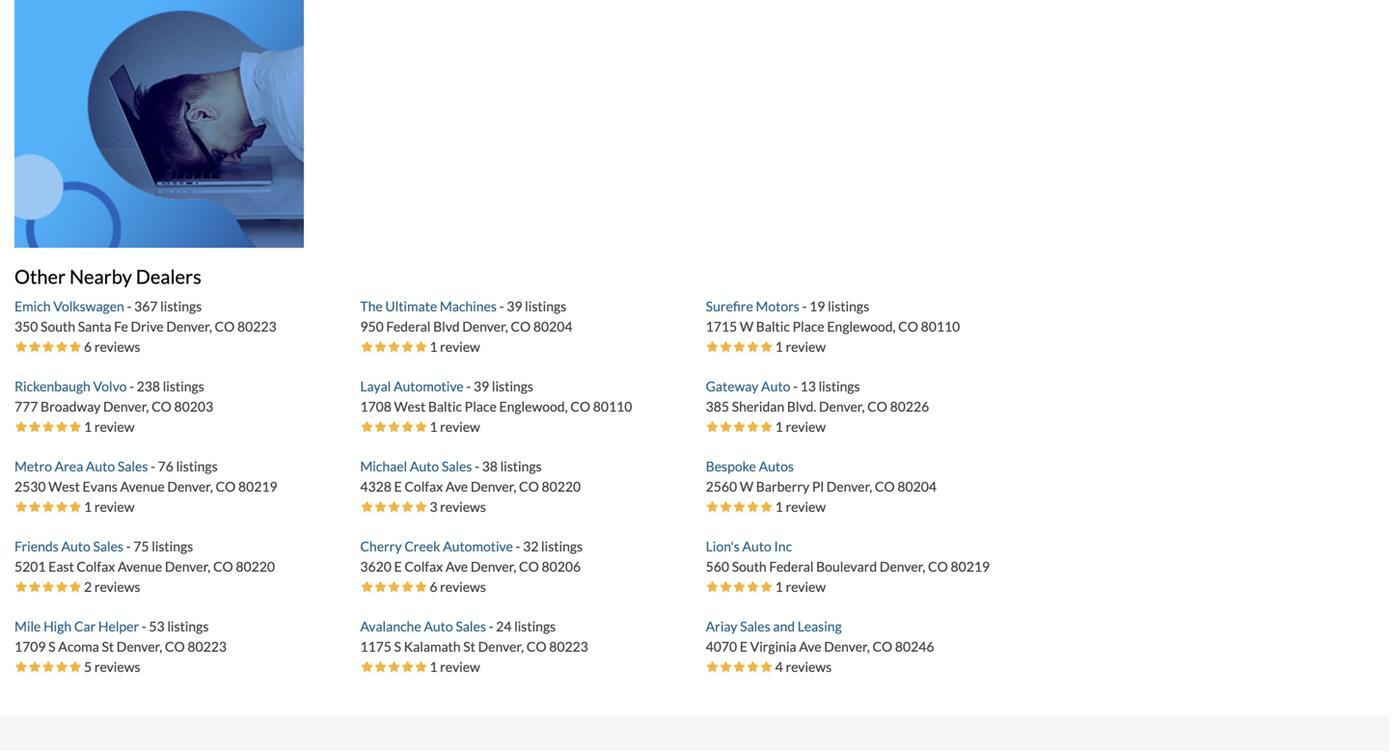 Task type: locate. For each thing, give the bounding box(es) containing it.
1 vertical spatial automotive
[[443, 538, 513, 555]]

reviews for emich volkswagen
[[94, 339, 140, 355]]

denver, right pl
[[826, 479, 872, 495]]

1 review for 560
[[775, 579, 826, 595]]

1 up gateway auto - 13 listings
[[775, 339, 783, 355]]

e for 3620
[[394, 559, 402, 575]]

1708 west baltic place englewood, co 80110
[[360, 399, 632, 415]]

co for 3620 e colfax ave denver, co 80206
[[519, 559, 539, 575]]

baltic down the layal automotive - 39 listings
[[428, 399, 462, 415]]

w down 'bespoke autos'
[[740, 479, 753, 495]]

1 for 385
[[775, 419, 783, 435]]

-
[[127, 298, 132, 315], [499, 298, 504, 315], [802, 298, 807, 315], [129, 378, 134, 395], [466, 378, 471, 395], [793, 378, 798, 395], [151, 458, 155, 475], [475, 458, 479, 475], [126, 538, 131, 555], [516, 538, 520, 555], [142, 619, 146, 635], [489, 619, 493, 635]]

federal down the ultimate at the left of page
[[386, 319, 431, 335]]

1 vertical spatial federal
[[769, 559, 814, 575]]

- right machines
[[499, 298, 504, 315]]

baltic for w
[[756, 319, 790, 335]]

place for 39
[[465, 399, 497, 415]]

80219
[[238, 479, 277, 495], [951, 559, 990, 575]]

24
[[496, 619, 512, 635]]

1709 s acoma st denver, co 80223
[[14, 639, 227, 655]]

0 vertical spatial federal
[[386, 319, 431, 335]]

1 for 2530
[[84, 499, 92, 515]]

0 vertical spatial 80204
[[533, 319, 572, 335]]

1 review down evans on the bottom
[[84, 499, 135, 515]]

michael auto sales link
[[360, 458, 475, 475]]

bespoke
[[706, 458, 756, 475]]

1 vertical spatial 80110
[[593, 399, 632, 415]]

- left '76'
[[151, 458, 155, 475]]

1 review down 777 broadway denver, co 80203
[[84, 419, 135, 435]]

friends
[[14, 538, 59, 555]]

1 horizontal spatial st
[[463, 639, 475, 655]]

sales up 1175 s kalamath st denver, co 80223 at left
[[456, 619, 486, 635]]

ave for sales
[[446, 479, 468, 495]]

englewood, for layal automotive - 39 listings
[[499, 399, 568, 415]]

ave
[[446, 479, 468, 495], [446, 559, 468, 575], [799, 639, 821, 655]]

1 review for 2530
[[84, 499, 135, 515]]

auto for 385 sheridan blvd. denver, co 80226
[[761, 378, 790, 395]]

s down avalanche at the left of page
[[394, 639, 401, 655]]

sales left 75
[[93, 538, 123, 555]]

0 vertical spatial avenue
[[120, 479, 165, 495]]

englewood, down the layal automotive - 39 listings
[[499, 399, 568, 415]]

s for kalamath
[[394, 639, 401, 655]]

listings right machines
[[525, 298, 566, 315]]

1 review for 1175
[[430, 659, 480, 675]]

review down 777 broadway denver, co 80203
[[94, 419, 135, 435]]

1 vertical spatial englewood,
[[499, 399, 568, 415]]

s down high
[[48, 639, 56, 655]]

e
[[394, 479, 402, 495], [394, 559, 402, 575], [740, 639, 748, 655]]

39 right machines
[[507, 298, 522, 315]]

review down 950 federal blvd denver, co 80204
[[440, 339, 480, 355]]

west down layal automotive link
[[394, 399, 426, 415]]

colfax down michael auto sales link at left
[[405, 479, 443, 495]]

0 vertical spatial 80219
[[238, 479, 277, 495]]

1 review down pl
[[775, 499, 826, 515]]

1 up and
[[775, 579, 783, 595]]

colfax up 2
[[77, 559, 115, 575]]

review down evans on the bottom
[[94, 499, 135, 515]]

0 horizontal spatial south
[[41, 319, 75, 335]]

4070
[[706, 639, 737, 655]]

2 s from the left
[[394, 639, 401, 655]]

listings right 53
[[167, 619, 209, 635]]

st down mile high car helper - 53 listings
[[102, 639, 114, 655]]

1 review for 1715
[[775, 339, 826, 355]]

39 up 1708 west baltic place englewood, co 80110
[[474, 378, 489, 395]]

0 horizontal spatial federal
[[386, 319, 431, 335]]

0 vertical spatial e
[[394, 479, 402, 495]]

denver, down friends auto sales - 75 listings
[[165, 559, 211, 575]]

3 reviews
[[430, 499, 486, 515]]

machines
[[440, 298, 497, 315]]

0 vertical spatial 6 reviews
[[84, 339, 140, 355]]

place for 19
[[793, 319, 824, 335]]

ave up 4 reviews
[[799, 639, 821, 655]]

listings up 80206
[[541, 538, 583, 555]]

st down the avalanche auto sales - 24 listings on the left of the page
[[463, 639, 475, 655]]

sheridan
[[732, 399, 784, 415]]

colfax for 3
[[405, 479, 443, 495]]

0 vertical spatial south
[[41, 319, 75, 335]]

1 vertical spatial baltic
[[428, 399, 462, 415]]

2 w from the top
[[740, 479, 753, 495]]

auto up sheridan
[[761, 378, 790, 395]]

auto right michael
[[410, 458, 439, 475]]

gateway
[[706, 378, 759, 395]]

1 st from the left
[[102, 639, 114, 655]]

surefire
[[706, 298, 753, 315]]

5
[[84, 659, 92, 675]]

place
[[793, 319, 824, 335], [465, 399, 497, 415]]

1 vertical spatial 80219
[[951, 559, 990, 575]]

1 s from the left
[[48, 639, 56, 655]]

surefire motors link
[[706, 298, 802, 315]]

1 vertical spatial ave
[[446, 559, 468, 575]]

sales up virginia
[[740, 619, 770, 635]]

reviews
[[94, 339, 140, 355], [440, 499, 486, 515], [94, 579, 140, 595], [440, 579, 486, 595], [94, 659, 140, 675], [786, 659, 832, 675]]

1 down blvd on the top left of page
[[430, 339, 437, 355]]

0 vertical spatial baltic
[[756, 319, 790, 335]]

sales
[[118, 458, 148, 475], [442, 458, 472, 475], [93, 538, 123, 555], [456, 619, 486, 635], [740, 619, 770, 635]]

englewood, for surefire motors - 19 listings
[[827, 319, 896, 335]]

avenue for 2 reviews
[[118, 559, 162, 575]]

1 w from the top
[[740, 319, 753, 335]]

layal automotive link
[[360, 378, 466, 395]]

6 reviews down fe
[[84, 339, 140, 355]]

0 vertical spatial automotive
[[394, 378, 464, 395]]

review down pl
[[786, 499, 826, 515]]

s for acoma
[[48, 639, 56, 655]]

1 down evans on the bottom
[[84, 499, 92, 515]]

reviews down 4328 e colfax ave denver, co 80220
[[440, 499, 486, 515]]

80110 for 1715 w baltic place englewood, co 80110
[[921, 319, 960, 335]]

1 review up and
[[775, 579, 826, 595]]

review down blvd.
[[786, 419, 826, 435]]

0 horizontal spatial 80219
[[238, 479, 277, 495]]

denver, for 4328 e colfax ave denver, co 80220
[[471, 479, 516, 495]]

- left 24
[[489, 619, 493, 635]]

0 horizontal spatial englewood,
[[499, 399, 568, 415]]

e right 3620
[[394, 559, 402, 575]]

2 vertical spatial ave
[[799, 639, 821, 655]]

avenue for 1 review
[[120, 479, 165, 495]]

west down area
[[48, 479, 80, 495]]

80204
[[533, 319, 572, 335], [897, 479, 937, 495]]

6 reviews for fe
[[84, 339, 140, 355]]

0 horizontal spatial 80110
[[593, 399, 632, 415]]

1 vertical spatial place
[[465, 399, 497, 415]]

auto up evans on the bottom
[[86, 458, 115, 475]]

star image
[[14, 340, 28, 354], [41, 340, 55, 354], [68, 340, 82, 354], [387, 340, 401, 354], [414, 340, 428, 354], [760, 340, 773, 354], [28, 420, 41, 434], [55, 420, 68, 434], [68, 420, 82, 434], [360, 420, 374, 434], [374, 420, 387, 434], [387, 420, 401, 434], [733, 420, 746, 434], [746, 420, 760, 434], [28, 500, 41, 514], [360, 500, 374, 514], [374, 500, 387, 514], [387, 500, 401, 514], [401, 500, 414, 514], [733, 500, 746, 514], [14, 580, 28, 594], [28, 580, 41, 594], [41, 580, 55, 594], [55, 580, 68, 594], [68, 580, 82, 594], [360, 580, 374, 594], [387, 580, 401, 594], [401, 580, 414, 594], [414, 580, 428, 594], [733, 580, 746, 594], [746, 580, 760, 594], [760, 580, 773, 594], [14, 660, 28, 674], [28, 660, 41, 674], [41, 660, 55, 674], [68, 660, 82, 674], [360, 660, 374, 674], [387, 660, 401, 674], [414, 660, 428, 674], [719, 660, 733, 674], [733, 660, 746, 674], [760, 660, 773, 674]]

1 for 2560
[[775, 499, 783, 515]]

automotive right layal
[[394, 378, 464, 395]]

review for 2530
[[94, 499, 135, 515]]

ave up '3 reviews' on the left of page
[[446, 479, 468, 495]]

1709
[[14, 639, 46, 655]]

- up 1708 west baltic place englewood, co 80110
[[466, 378, 471, 395]]

80219 for 2530 west evans avenue denver, co 80219
[[238, 479, 277, 495]]

reviews for michael auto sales
[[440, 499, 486, 515]]

reviews down fe
[[94, 339, 140, 355]]

car
[[74, 619, 96, 635]]

ave down cherry creek automotive - 32 listings
[[446, 559, 468, 575]]

1 down sheridan
[[775, 419, 783, 435]]

3
[[430, 499, 437, 515]]

2 horizontal spatial 80223
[[549, 639, 588, 655]]

1 review down 1715 w baltic place englewood, co 80110
[[775, 339, 826, 355]]

80220
[[542, 479, 581, 495], [236, 559, 275, 575]]

listings
[[160, 298, 202, 315], [525, 298, 566, 315], [828, 298, 869, 315], [163, 378, 204, 395], [492, 378, 533, 395], [819, 378, 860, 395], [176, 458, 218, 475], [500, 458, 542, 475], [152, 538, 193, 555], [541, 538, 583, 555], [167, 619, 209, 635], [514, 619, 556, 635]]

0 horizontal spatial 80223
[[188, 639, 227, 655]]

0 vertical spatial w
[[740, 319, 753, 335]]

listings up 1708 west baltic place englewood, co 80110
[[492, 378, 533, 395]]

1 horizontal spatial baltic
[[756, 319, 790, 335]]

denver, for 4070 e virginia ave denver, co 80246
[[824, 639, 870, 655]]

colfax down creek
[[405, 559, 443, 575]]

review for 560
[[786, 579, 826, 595]]

w down 'surefire motors' link
[[740, 319, 753, 335]]

2560
[[706, 479, 737, 495]]

1 for 777
[[84, 419, 92, 435]]

1 vertical spatial 6
[[430, 579, 437, 595]]

emich
[[14, 298, 51, 315]]

friends auto sales link
[[14, 538, 126, 555]]

denver, down cherry creek automotive - 32 listings
[[471, 559, 516, 575]]

80220 for 4328 e colfax ave denver, co 80220
[[542, 479, 581, 495]]

review for 1708
[[440, 419, 480, 435]]

1 review down blvd.
[[775, 419, 826, 435]]

ariay
[[706, 619, 737, 635]]

1 horizontal spatial 80220
[[542, 479, 581, 495]]

1 review for 950
[[430, 339, 480, 355]]

0 vertical spatial ave
[[446, 479, 468, 495]]

1 vertical spatial 6 reviews
[[430, 579, 486, 595]]

1 horizontal spatial 6 reviews
[[430, 579, 486, 595]]

0 vertical spatial 80110
[[921, 319, 960, 335]]

auto up east
[[61, 538, 90, 555]]

75
[[133, 538, 149, 555]]

review for 1715
[[786, 339, 826, 355]]

automotive up 3620 e colfax ave denver, co 80206
[[443, 538, 513, 555]]

st
[[102, 639, 114, 655], [463, 639, 475, 655]]

0 horizontal spatial 80220
[[236, 559, 275, 575]]

1 review
[[430, 339, 480, 355], [775, 339, 826, 355], [84, 419, 135, 435], [430, 419, 480, 435], [775, 419, 826, 435], [84, 499, 135, 515], [775, 499, 826, 515], [775, 579, 826, 595], [430, 659, 480, 675]]

950
[[360, 319, 384, 335]]

volkswagen
[[53, 298, 124, 315]]

co for 560 south federal boulevard denver, co 80219
[[928, 559, 948, 575]]

denver, down leasing
[[824, 639, 870, 655]]

1 horizontal spatial 80204
[[897, 479, 937, 495]]

1 horizontal spatial 6
[[430, 579, 437, 595]]

1 horizontal spatial west
[[394, 399, 426, 415]]

1708
[[360, 399, 391, 415]]

e right '4328'
[[394, 479, 402, 495]]

barberry
[[756, 479, 810, 495]]

w
[[740, 319, 753, 335], [740, 479, 753, 495]]

south down lion's auto inc
[[732, 559, 767, 575]]

13
[[800, 378, 816, 395]]

review up michael auto sales - 38 listings
[[440, 419, 480, 435]]

6 down santa
[[84, 339, 92, 355]]

1 review down 1175 s kalamath st denver, co 80223 at left
[[430, 659, 480, 675]]

west for area
[[48, 479, 80, 495]]

1 vertical spatial 80220
[[236, 559, 275, 575]]

sales for 4328 e colfax ave denver, co 80220
[[442, 458, 472, 475]]

mile high car helper - 53 listings
[[14, 619, 209, 635]]

st for acoma
[[102, 639, 114, 655]]

1 horizontal spatial englewood,
[[827, 319, 896, 335]]

1 horizontal spatial south
[[732, 559, 767, 575]]

1 horizontal spatial 80219
[[951, 559, 990, 575]]

reviews right 2
[[94, 579, 140, 595]]

80223
[[237, 319, 276, 335], [188, 639, 227, 655], [549, 639, 588, 655]]

0 vertical spatial 80220
[[542, 479, 581, 495]]

0 horizontal spatial 6
[[84, 339, 92, 355]]

6 reviews
[[84, 339, 140, 355], [430, 579, 486, 595]]

denver, down 53
[[117, 639, 162, 655]]

automotive
[[394, 378, 464, 395], [443, 538, 513, 555]]

1 horizontal spatial s
[[394, 639, 401, 655]]

4 reviews
[[775, 659, 832, 675]]

denver, down 38
[[471, 479, 516, 495]]

0 horizontal spatial baltic
[[428, 399, 462, 415]]

high
[[43, 619, 72, 635]]

1175
[[360, 639, 391, 655]]

1 vertical spatial e
[[394, 559, 402, 575]]

0 horizontal spatial west
[[48, 479, 80, 495]]

sales up the 2530 west evans avenue denver, co 80219
[[118, 458, 148, 475]]

e right 4070
[[740, 639, 748, 655]]

0 vertical spatial englewood,
[[827, 319, 896, 335]]

reviews for friends auto sales
[[94, 579, 140, 595]]

1 for 1175
[[430, 659, 437, 675]]

baltic down "motors"
[[756, 319, 790, 335]]

1 down broadway
[[84, 419, 92, 435]]

0 horizontal spatial 6 reviews
[[84, 339, 140, 355]]

6 up avalanche auto sales "link"
[[430, 579, 437, 595]]

advertisement region
[[14, 0, 304, 248]]

80110 for 1708 west baltic place englewood, co 80110
[[593, 399, 632, 415]]

1 vertical spatial avenue
[[118, 559, 162, 575]]

0 vertical spatial 6
[[84, 339, 92, 355]]

1 horizontal spatial 80110
[[921, 319, 960, 335]]

s
[[48, 639, 56, 655], [394, 639, 401, 655]]

1 down kalamath
[[430, 659, 437, 675]]

80204 down the ultimate machines - 39 listings
[[533, 319, 572, 335]]

4328
[[360, 479, 391, 495]]

0 horizontal spatial st
[[102, 639, 114, 655]]

80204 down 80226
[[897, 479, 937, 495]]

1 vertical spatial south
[[732, 559, 767, 575]]

1 down barberry
[[775, 499, 783, 515]]

surefire motors - 19 listings
[[706, 298, 869, 315]]

co for 2560 w barberry pl denver, co 80204
[[875, 479, 895, 495]]

englewood, down surefire motors - 19 listings at top
[[827, 319, 896, 335]]

0 vertical spatial west
[[394, 399, 426, 415]]

co for 5201 east colfax avenue denver, co 80220
[[213, 559, 233, 575]]

1 vertical spatial w
[[740, 479, 753, 495]]

2 vertical spatial e
[[740, 639, 748, 655]]

avalanche auto sales link
[[360, 619, 489, 635]]

1 horizontal spatial 39
[[507, 298, 522, 315]]

2 st from the left
[[463, 639, 475, 655]]

avenue down 75
[[118, 559, 162, 575]]

1 down the layal automotive - 39 listings
[[430, 419, 437, 435]]

560
[[706, 559, 729, 575]]

1 vertical spatial 80204
[[897, 479, 937, 495]]

listings right 38
[[500, 458, 542, 475]]

6 for santa
[[84, 339, 92, 355]]

0 horizontal spatial place
[[465, 399, 497, 415]]

star image
[[28, 340, 41, 354], [55, 340, 68, 354], [360, 340, 374, 354], [374, 340, 387, 354], [401, 340, 414, 354], [706, 340, 719, 354], [719, 340, 733, 354], [733, 340, 746, 354], [746, 340, 760, 354], [14, 420, 28, 434], [41, 420, 55, 434], [401, 420, 414, 434], [414, 420, 428, 434], [706, 420, 719, 434], [719, 420, 733, 434], [760, 420, 773, 434], [14, 500, 28, 514], [41, 500, 55, 514], [55, 500, 68, 514], [68, 500, 82, 514], [414, 500, 428, 514], [706, 500, 719, 514], [719, 500, 733, 514], [746, 500, 760, 514], [760, 500, 773, 514], [374, 580, 387, 594], [706, 580, 719, 594], [719, 580, 733, 594], [55, 660, 68, 674], [374, 660, 387, 674], [401, 660, 414, 674], [706, 660, 719, 674], [746, 660, 760, 674]]

3620 e colfax ave denver, co 80206
[[360, 559, 581, 575]]

colfax
[[405, 479, 443, 495], [77, 559, 115, 575], [405, 559, 443, 575]]

reviews down 4070 e virginia ave denver, co 80246
[[786, 659, 832, 675]]

1 vertical spatial west
[[48, 479, 80, 495]]

0 vertical spatial 39
[[507, 298, 522, 315]]

0 horizontal spatial s
[[48, 639, 56, 655]]

reviews down the 1709 s acoma st denver, co 80223
[[94, 659, 140, 675]]

review down 1715 w baltic place englewood, co 80110
[[786, 339, 826, 355]]

1 horizontal spatial place
[[793, 319, 824, 335]]

baltic for west
[[428, 399, 462, 415]]

denver, down 24
[[478, 639, 524, 655]]

0 horizontal spatial 39
[[474, 378, 489, 395]]

acoma
[[58, 639, 99, 655]]

reviews for cherry creek automotive
[[440, 579, 486, 595]]

colfax for 6
[[405, 559, 443, 575]]

76
[[158, 458, 174, 475]]

sales up 4328 e colfax ave denver, co 80220
[[442, 458, 472, 475]]

0 vertical spatial place
[[793, 319, 824, 335]]

367
[[134, 298, 158, 315]]



Task type: describe. For each thing, give the bounding box(es) containing it.
colfax for 2
[[77, 559, 115, 575]]

mile high car helper link
[[14, 619, 142, 635]]

1175 s kalamath st denver, co 80223
[[360, 639, 588, 655]]

autos
[[759, 458, 794, 475]]

leasing
[[798, 619, 842, 635]]

broadway
[[41, 399, 101, 415]]

motors
[[756, 298, 800, 315]]

bespoke autos
[[706, 458, 794, 475]]

co for 1175 s kalamath st denver, co 80223
[[526, 639, 546, 655]]

rickenbaugh volvo link
[[14, 378, 129, 395]]

560 south federal boulevard denver, co 80219
[[706, 559, 990, 575]]

denver, for 1175 s kalamath st denver, co 80223
[[478, 639, 524, 655]]

1 horizontal spatial 80223
[[237, 319, 276, 335]]

4328 e colfax ave denver, co 80220
[[360, 479, 581, 495]]

listings right 75
[[152, 538, 193, 555]]

nearby
[[69, 265, 132, 289]]

1 review for 1708
[[430, 419, 480, 435]]

1 vertical spatial 39
[[474, 378, 489, 395]]

1715 w baltic place englewood, co 80110
[[706, 319, 960, 335]]

review for 385
[[786, 419, 826, 435]]

- left 238
[[129, 378, 134, 395]]

denver, for 2560 w barberry pl denver, co 80204
[[826, 479, 872, 495]]

cherry creek automotive link
[[360, 538, 516, 555]]

- left 75
[[126, 538, 131, 555]]

rickenbaugh
[[14, 378, 91, 395]]

350
[[14, 319, 38, 335]]

avalanche
[[360, 619, 421, 635]]

- left 367 at the top left of page
[[127, 298, 132, 315]]

denver, for 5201 east colfax avenue denver, co 80220
[[165, 559, 211, 575]]

e for 4328
[[394, 479, 402, 495]]

michael
[[360, 458, 407, 475]]

ultimate
[[385, 298, 437, 315]]

2530 west evans avenue denver, co 80219
[[14, 479, 277, 495]]

dealers
[[136, 265, 201, 289]]

denver, for 2530 west evans avenue denver, co 80219
[[167, 479, 213, 495]]

co for 2530 west evans avenue denver, co 80219
[[216, 479, 236, 495]]

fe
[[114, 319, 128, 335]]

other nearby dealers
[[14, 265, 201, 289]]

co for 4328 e colfax ave denver, co 80220
[[519, 479, 539, 495]]

1 for 1715
[[775, 339, 783, 355]]

1 for 950
[[430, 339, 437, 355]]

- left "13"
[[793, 378, 798, 395]]

review for 777
[[94, 419, 135, 435]]

80220 for 5201 east colfax avenue denver, co 80220
[[236, 559, 275, 575]]

co for 1708 west baltic place englewood, co 80110
[[570, 399, 590, 415]]

- left 53
[[142, 619, 146, 635]]

80223 for 2530 west evans avenue denver, co 80219
[[188, 639, 227, 655]]

listings right '76'
[[176, 458, 218, 475]]

1 review for 777
[[84, 419, 135, 435]]

777 broadway denver, co 80203
[[14, 399, 213, 415]]

review for 950
[[440, 339, 480, 355]]

1 review for 385
[[775, 419, 826, 435]]

the ultimate machines - 39 listings
[[360, 298, 566, 315]]

south for 560
[[732, 559, 767, 575]]

listings down dealers
[[160, 298, 202, 315]]

kalamath
[[404, 639, 461, 655]]

1 review for 2560
[[775, 499, 826, 515]]

2 reviews
[[84, 579, 140, 595]]

denver, for 1709 s acoma st denver, co 80223
[[117, 639, 162, 655]]

area
[[55, 458, 83, 475]]

co for 1715 w baltic place englewood, co 80110
[[898, 319, 918, 335]]

review for 1175
[[440, 659, 480, 675]]

listings up 80203
[[163, 378, 204, 395]]

blvd.
[[787, 399, 816, 415]]

6 for colfax
[[430, 579, 437, 595]]

layal
[[360, 378, 391, 395]]

inc
[[774, 538, 792, 555]]

metro
[[14, 458, 52, 475]]

st for kalamath
[[463, 639, 475, 655]]

auto for 1175 s kalamath st denver, co 80223
[[424, 619, 453, 635]]

80226
[[890, 399, 929, 415]]

cherry creek automotive - 32 listings
[[360, 538, 583, 555]]

denver, right blvd.
[[819, 399, 865, 415]]

80203
[[174, 399, 213, 415]]

350 south santa fe drive denver, co 80223
[[14, 319, 276, 335]]

lion's auto inc link
[[706, 538, 792, 555]]

w for 2560
[[740, 479, 753, 495]]

blvd
[[433, 319, 460, 335]]

gateway auto - 13 listings
[[706, 378, 860, 395]]

metro area auto sales - 76 listings
[[14, 458, 218, 475]]

creek
[[404, 538, 440, 555]]

other
[[14, 265, 66, 289]]

co for 1709 s acoma st denver, co 80223
[[165, 639, 185, 655]]

19
[[809, 298, 825, 315]]

auto for 4328 e colfax ave denver, co 80220
[[410, 458, 439, 475]]

4070 e virginia ave denver, co 80246
[[706, 639, 934, 655]]

4
[[775, 659, 783, 675]]

evans
[[83, 479, 118, 495]]

rickenbaugh volvo - 238 listings
[[14, 378, 204, 395]]

denver, for 560 south federal boulevard denver, co 80219
[[880, 559, 925, 575]]

denver, down volvo
[[103, 399, 149, 415]]

- left 19
[[802, 298, 807, 315]]

avalanche auto sales - 24 listings
[[360, 619, 556, 635]]

32
[[523, 538, 539, 555]]

pl
[[812, 479, 824, 495]]

6 reviews for ave
[[430, 579, 486, 595]]

east
[[48, 559, 74, 575]]

- left 38
[[475, 458, 479, 475]]

metro area auto sales link
[[14, 458, 151, 475]]

boulevard
[[816, 559, 877, 575]]

1715
[[706, 319, 737, 335]]

2560 w barberry pl denver, co 80204
[[706, 479, 937, 495]]

777
[[14, 399, 38, 415]]

e for 4070
[[740, 639, 748, 655]]

volvo
[[93, 378, 127, 395]]

listings up 1715 w baltic place englewood, co 80110
[[828, 298, 869, 315]]

5 reviews
[[84, 659, 140, 675]]

helper
[[98, 619, 139, 635]]

bespoke autos link
[[706, 458, 794, 475]]

0 horizontal spatial 80204
[[533, 319, 572, 335]]

1 horizontal spatial federal
[[769, 559, 814, 575]]

2
[[84, 579, 92, 595]]

friends auto sales - 75 listings
[[14, 538, 193, 555]]

reviews for mile high car helper
[[94, 659, 140, 675]]

denver, right drive
[[166, 319, 212, 335]]

sales for 1175 s kalamath st denver, co 80223
[[456, 619, 486, 635]]

and
[[773, 619, 795, 635]]

co for 4070 e virginia ave denver, co 80246
[[872, 639, 892, 655]]

80223 for 4328 e colfax ave denver, co 80220
[[549, 639, 588, 655]]

385
[[706, 399, 729, 415]]

1 for 1708
[[430, 419, 437, 435]]

michael auto sales - 38 listings
[[360, 458, 542, 475]]

- left 32
[[516, 538, 520, 555]]

238
[[137, 378, 160, 395]]

lion's
[[706, 538, 740, 555]]

1 for 560
[[775, 579, 783, 595]]

drive
[[131, 319, 164, 335]]

lion's auto inc
[[706, 538, 792, 555]]

denver, for 3620 e colfax ave denver, co 80206
[[471, 559, 516, 575]]

3620
[[360, 559, 391, 575]]

5201
[[14, 559, 46, 575]]

w for 1715
[[740, 319, 753, 335]]

virginia
[[750, 639, 796, 655]]

2530
[[14, 479, 46, 495]]

80219 for 560 south federal boulevard denver, co 80219
[[951, 559, 990, 575]]

cherry
[[360, 538, 402, 555]]

ave for automotive
[[446, 559, 468, 575]]

5201 east colfax avenue denver, co 80220
[[14, 559, 275, 575]]

west for automotive
[[394, 399, 426, 415]]

emich volkswagen - 367 listings
[[14, 298, 202, 315]]

review for 2560
[[786, 499, 826, 515]]

53
[[149, 619, 165, 635]]

listings up 385 sheridan blvd. denver, co 80226 at the bottom of page
[[819, 378, 860, 395]]

ariay sales and leasing
[[706, 619, 842, 635]]

ariay sales and leasing link
[[706, 619, 842, 635]]

listings right 24
[[514, 619, 556, 635]]

auto for 5201 east colfax avenue denver, co 80220
[[61, 538, 90, 555]]

south for 350
[[41, 319, 75, 335]]

denver, down machines
[[462, 319, 508, 335]]

sales for 5201 east colfax avenue denver, co 80220
[[93, 538, 123, 555]]

the
[[360, 298, 383, 315]]

auto left inc
[[742, 538, 772, 555]]



Task type: vqa. For each thing, say whether or not it's contained in the screenshot.


